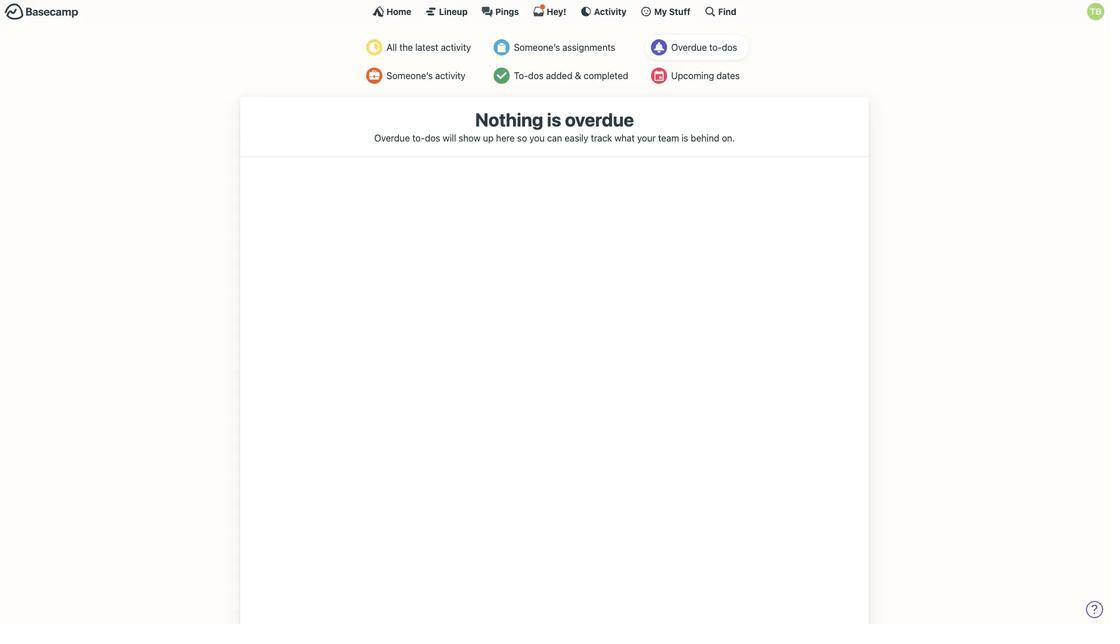 Task type: vqa. For each thing, say whether or not it's contained in the screenshot.
the easily
yes



Task type: locate. For each thing, give the bounding box(es) containing it.
1 vertical spatial to-
[[412, 132, 425, 143]]

overdue
[[565, 109, 634, 131]]

upcoming dates
[[671, 70, 740, 81]]

completed
[[584, 70, 628, 81]]

will
[[443, 132, 456, 143]]

0 vertical spatial dos
[[722, 42, 737, 53]]

to-
[[709, 42, 722, 53], [412, 132, 425, 143]]

0 vertical spatial someone's
[[514, 42, 560, 53]]

dos up "dates"
[[722, 42, 737, 53]]

upcoming
[[671, 70, 714, 81]]

overdue left the will
[[374, 132, 410, 143]]

lineup
[[439, 6, 468, 16]]

0 horizontal spatial to-
[[412, 132, 425, 143]]

dos
[[722, 42, 737, 53], [528, 70, 544, 81], [425, 132, 440, 143]]

1 vertical spatial someone's
[[387, 70, 433, 81]]

activity
[[441, 42, 471, 53], [435, 70, 466, 81]]

home
[[387, 6, 412, 16]]

someone's down "the"
[[387, 70, 433, 81]]

my
[[654, 6, 667, 16]]

is
[[547, 109, 561, 131], [682, 132, 689, 143]]

activity down all the latest activity
[[435, 70, 466, 81]]

to-dos added & completed link
[[488, 63, 637, 88]]

team
[[658, 132, 679, 143]]

nothing is overdue overdue to-dos will show up here so you can easily track what your team is behind on.
[[374, 109, 735, 143]]

activity right latest
[[441, 42, 471, 53]]

to- left the will
[[412, 132, 425, 143]]

tim burton image
[[1087, 3, 1105, 20]]

person report image
[[366, 68, 383, 84]]

all
[[387, 42, 397, 53]]

main element
[[0, 0, 1109, 23]]

my stuff button
[[641, 6, 691, 17]]

0 vertical spatial to-
[[709, 42, 722, 53]]

someone's up to-
[[514, 42, 560, 53]]

someone's
[[514, 42, 560, 53], [387, 70, 433, 81]]

0 horizontal spatial dos
[[425, 132, 440, 143]]

overdue up upcoming
[[671, 42, 707, 53]]

1 vertical spatial activity
[[435, 70, 466, 81]]

switch accounts image
[[5, 3, 79, 21]]

0 vertical spatial is
[[547, 109, 561, 131]]

0 horizontal spatial is
[[547, 109, 561, 131]]

someone's activity link
[[361, 63, 480, 88]]

is up the can
[[547, 109, 561, 131]]

nothing
[[475, 109, 543, 131]]

0 horizontal spatial overdue
[[374, 132, 410, 143]]

lineup link
[[425, 6, 468, 17]]

can
[[547, 132, 562, 143]]

2 horizontal spatial dos
[[722, 42, 737, 53]]

dates
[[717, 70, 740, 81]]

1 horizontal spatial is
[[682, 132, 689, 143]]

dos left the will
[[425, 132, 440, 143]]

activity
[[594, 6, 627, 16]]

assignments
[[563, 42, 616, 53]]

dos left added
[[528, 70, 544, 81]]

0 horizontal spatial someone's
[[387, 70, 433, 81]]

0 vertical spatial overdue
[[671, 42, 707, 53]]

2 vertical spatial dos
[[425, 132, 440, 143]]

all the latest activity link
[[361, 35, 480, 60]]

you
[[530, 132, 545, 143]]

todo image
[[494, 68, 510, 84]]

dos inside nothing is overdue overdue to-dos will show up here so you can easily track what your team is behind on.
[[425, 132, 440, 143]]

1 horizontal spatial dos
[[528, 70, 544, 81]]

on.
[[722, 132, 735, 143]]

behind
[[691, 132, 720, 143]]

1 vertical spatial overdue
[[374, 132, 410, 143]]

find
[[718, 6, 737, 16]]

1 horizontal spatial to-
[[709, 42, 722, 53]]

1 horizontal spatial someone's
[[514, 42, 560, 53]]

to-dos added & completed
[[514, 70, 628, 81]]

home link
[[373, 6, 412, 17]]

here
[[496, 132, 515, 143]]

to- up upcoming dates
[[709, 42, 722, 53]]

is right team
[[682, 132, 689, 143]]

overdue
[[671, 42, 707, 53], [374, 132, 410, 143]]

my stuff
[[654, 6, 691, 16]]



Task type: describe. For each thing, give the bounding box(es) containing it.
up
[[483, 132, 494, 143]]

latest
[[415, 42, 439, 53]]

someone's for someone's activity
[[387, 70, 433, 81]]

pings button
[[482, 6, 519, 17]]

to- inside nothing is overdue overdue to-dos will show up here so you can easily track what your team is behind on.
[[412, 132, 425, 143]]

what
[[615, 132, 635, 143]]

overdue to-dos
[[671, 42, 737, 53]]

assignment image
[[494, 39, 510, 55]]

activity report image
[[366, 39, 383, 55]]

1 vertical spatial is
[[682, 132, 689, 143]]

added
[[546, 70, 573, 81]]

the
[[399, 42, 413, 53]]

schedule image
[[651, 68, 667, 84]]

stuff
[[669, 6, 691, 16]]

all the latest activity
[[387, 42, 471, 53]]

1 vertical spatial dos
[[528, 70, 544, 81]]

show
[[459, 132, 481, 143]]

someone's assignments
[[514, 42, 616, 53]]

easily
[[565, 132, 589, 143]]

to-
[[514, 70, 528, 81]]

0 vertical spatial activity
[[441, 42, 471, 53]]

reports image
[[651, 39, 667, 55]]

find button
[[705, 6, 737, 17]]

hey! button
[[533, 4, 566, 17]]

track
[[591, 132, 612, 143]]

upcoming dates link
[[645, 63, 749, 88]]

activity link
[[580, 6, 627, 17]]

&
[[575, 70, 581, 81]]

your
[[637, 132, 656, 143]]

overdue inside nothing is overdue overdue to-dos will show up here so you can easily track what your team is behind on.
[[374, 132, 410, 143]]

hey!
[[547, 6, 566, 16]]

1 horizontal spatial overdue
[[671, 42, 707, 53]]

someone's for someone's assignments
[[514, 42, 560, 53]]

someone's assignments link
[[488, 35, 637, 60]]

overdue to-dos link
[[645, 35, 749, 60]]

someone's activity
[[387, 70, 466, 81]]

pings
[[496, 6, 519, 16]]

so
[[517, 132, 527, 143]]



